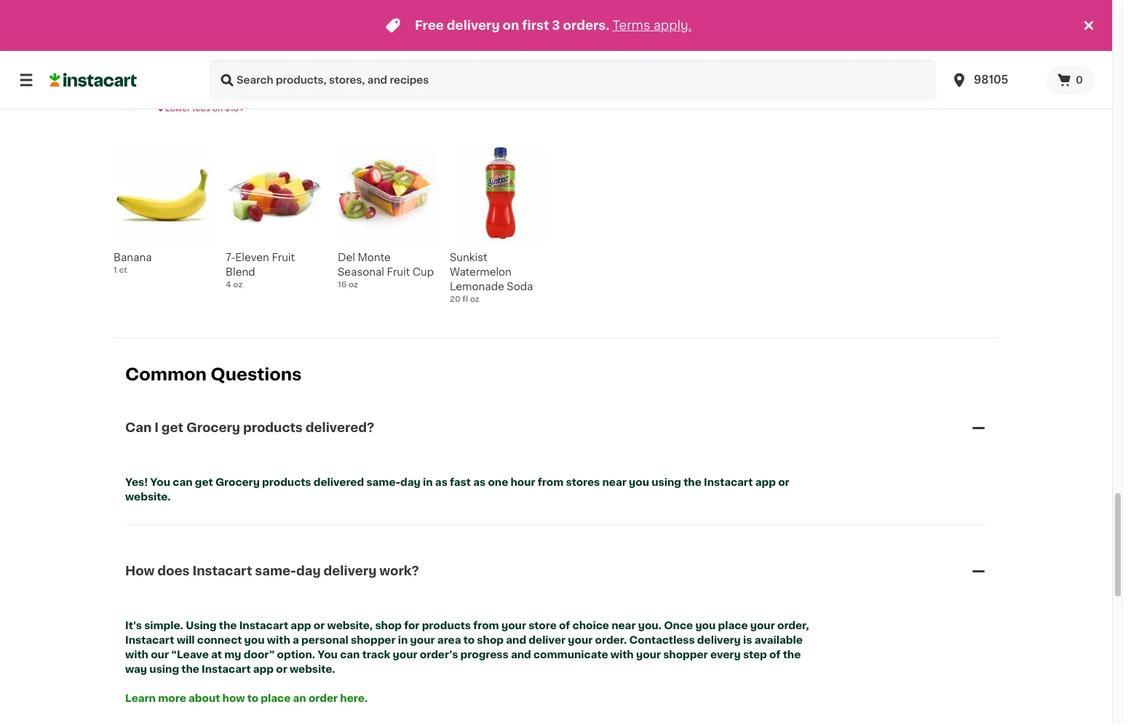 Task type: vqa. For each thing, say whether or not it's contained in the screenshot.
Watermelon
yes



Task type: describe. For each thing, give the bounding box(es) containing it.
instacart inside yes! you can get grocery products delivered same-day in as fast as one hour from stores near you using the instacart app or website.
[[704, 478, 753, 488]]

1 as from the left
[[435, 478, 448, 488]]

simple.
[[144, 621, 183, 631]]

1 horizontal spatial shop
[[477, 635, 504, 645]]

4 inside '7-eleven fruit blend 4 oz'
[[226, 281, 231, 289]]

8
[[674, 18, 679, 26]]

communicate
[[534, 650, 608, 660]]

instacart inside dropdown button
[[192, 565, 252, 577]]

work?
[[379, 565, 419, 577]]

2 horizontal spatial in
[[714, 32, 721, 40]]

free delivery on first 3 orders. terms apply.
[[415, 20, 692, 31]]

once
[[664, 621, 693, 631]]

$10+
[[225, 104, 244, 113]]

lower fees on $10+
[[165, 104, 244, 113]]

oz inside del monte seasonal fruit cup 16 oz
[[349, 281, 358, 289]]

using inside it's simple. using the instacart app or website, shop for products from your store of choice near you. once you place your order, instacart will connect you with a personal shopper in your area to shop and deliver your order. contactless delivery is available with our "leave at my door" option. you can track your order's progress and communicate with your shopper every step of the way using the instacart app or website.
[[149, 664, 179, 674]]

is
[[743, 635, 752, 645]]

first
[[522, 20, 549, 31]]

order
[[309, 693, 338, 704]]

oz right 8
[[681, 18, 691, 26]]

can inside it's simple. using the instacart app or website, shop for products from your store of choice near you. once you place your order, instacart will connect you with a personal shopper in your area to shop and deliver your order. contactless delivery is available with our "leave at my door" option. you can track your order's progress and communicate with your shopper every step of the way using the instacart app or website.
[[340, 650, 360, 660]]

your down for
[[410, 635, 435, 645]]

fast
[[450, 478, 471, 488]]

questions
[[210, 367, 302, 383]]

lower
[[165, 104, 190, 113]]

delivery inside it's simple. using the instacart app or website, shop for products from your store of choice near you. once you place your order, instacart will connect you with a personal shopper in your area to shop and deliver your order. contactless delivery is available with our "leave at my door" option. you can track your order's progress and communicate with your shopper every step of the way using the instacart app or website.
[[697, 635, 741, 645]]

delivered
[[314, 478, 364, 488]]

can i get grocery products delivered? button
[[125, 402, 987, 454]]

way
[[125, 664, 147, 674]]

by
[[202, 93, 212, 101]]

0 horizontal spatial of
[[559, 621, 570, 631]]

available
[[755, 635, 803, 645]]

0 vertical spatial ct
[[457, 18, 466, 26]]

area
[[437, 635, 461, 645]]

2 98105 button from the left
[[951, 60, 1038, 100]]

your left store
[[501, 621, 526, 631]]

0 vertical spatial 4
[[450, 18, 455, 26]]

will
[[177, 635, 195, 645]]

delivery by 11:15am
[[165, 93, 245, 101]]

hour
[[511, 478, 535, 488]]

"leave
[[171, 650, 209, 660]]

oz inside '7-eleven fruit blend 4 oz'
[[233, 281, 243, 289]]

order's
[[420, 650, 458, 660]]

instacart logo image
[[49, 71, 137, 89]]

products inside "dropdown button"
[[243, 422, 303, 434]]

your down contactless
[[636, 650, 661, 660]]

2 vertical spatial you
[[244, 635, 265, 645]]

does
[[157, 565, 190, 577]]

0 vertical spatial shopper
[[351, 635, 396, 645]]

ct inside banana 1 ct
[[119, 266, 127, 274]]

one
[[488, 478, 508, 488]]

3
[[552, 20, 560, 31]]

delivery
[[165, 93, 200, 101]]

store
[[529, 621, 557, 631]]

8 oz
[[674, 18, 691, 26]]

our
[[151, 650, 169, 660]]

contactless
[[629, 635, 695, 645]]

from inside it's simple. using the instacart app or website, shop for products from your store of choice near you. once you place your order, instacart will connect you with a personal shopper in your area to shop and deliver your order. contactless delivery is available with our "leave at my door" option. you can track your order's progress and communicate with your shopper every step of the way using the instacart app or website.
[[473, 621, 499, 631]]

7-eleven
[[157, 78, 212, 89]]

sunkist
[[450, 252, 487, 262]]

0 horizontal spatial place
[[261, 693, 291, 704]]

1 vertical spatial of
[[769, 650, 781, 660]]

0 vertical spatial shop
[[375, 621, 402, 631]]

grocery inside yes! you can get grocery products delivered same-day in as fast as one hour from stores near you using the instacart app or website.
[[215, 478, 260, 488]]

about
[[189, 693, 220, 704]]

every
[[710, 650, 741, 660]]

1 vertical spatial app
[[291, 621, 311, 631]]

choice
[[573, 621, 609, 631]]

4 ct
[[450, 18, 466, 26]]

7- for 7-eleven fruit blend 4 oz
[[226, 252, 235, 262]]

learn more about how to place an order here.
[[125, 693, 368, 704]]

0 button
[[1047, 66, 1095, 95]]

same- inside yes! you can get grocery products delivered same-day in as fast as one hour from stores near you using the instacart app or website.
[[366, 478, 400, 488]]

terms apply. link
[[612, 20, 692, 31]]

watermelon
[[450, 267, 512, 277]]

option.
[[277, 650, 315, 660]]

monte
[[358, 252, 391, 262]]

common
[[125, 367, 207, 383]]

in inside it's simple. using the instacart app or website, shop for products from your store of choice near you. once you place your order, instacart will connect you with a personal shopper in your area to shop and deliver your order. contactless delivery is available with our "leave at my door" option. you can track your order's progress and communicate with your shopper every step of the way using the instacart app or website.
[[398, 635, 408, 645]]

7- for 7-eleven
[[157, 78, 170, 89]]

1 horizontal spatial with
[[267, 635, 290, 645]]

learn
[[125, 693, 156, 704]]

it's
[[125, 621, 142, 631]]

1
[[114, 266, 117, 274]]

oz inside sunkist watermelon lemonade soda 20 fl oz
[[470, 295, 480, 303]]

1 horizontal spatial or
[[314, 621, 325, 631]]

day inside yes! you can get grocery products delivered same-day in as fast as one hour from stores near you using the instacart app or website.
[[400, 478, 421, 488]]

1 horizontal spatial shopper
[[663, 650, 708, 660]]

deliver
[[529, 635, 566, 645]]

item carousel region
[[93, 138, 999, 332]]

delivery inside "limited time offer" region
[[447, 20, 500, 31]]

to inside it's simple. using the instacart app or website, shop for products from your store of choice near you. once you place your order, instacart will connect you with a personal shopper in your area to shop and deliver your order. contactless delivery is available with our "leave at my door" option. you can track your order's progress and communicate with your shopper every step of the way using the instacart app or website.
[[463, 635, 475, 645]]

more
[[158, 693, 186, 704]]

many
[[689, 32, 712, 40]]

7-eleven fruit blend 4 oz
[[226, 252, 295, 289]]

can
[[125, 422, 152, 434]]

get inside yes! you can get grocery products delivered same-day in as fast as one hour from stores near you using the instacart app or website.
[[195, 478, 213, 488]]

orders.
[[563, 20, 610, 31]]

personal
[[301, 635, 349, 645]]

can inside yes! you can get grocery products delivered same-day in as fast as one hour from stores near you using the instacart app or website.
[[173, 478, 193, 488]]

many in stock
[[689, 32, 746, 40]]

2 as from the left
[[473, 478, 486, 488]]

seasonal
[[338, 267, 384, 277]]

0 horizontal spatial to
[[247, 693, 258, 704]]

del
[[338, 252, 355, 262]]

4 ct link
[[450, 0, 550, 28]]

blend
[[226, 267, 255, 277]]

fruit inside '7-eleven fruit blend 4 oz'
[[272, 252, 295, 262]]



Task type: locate. For each thing, give the bounding box(es) containing it.
eleven up delivery
[[170, 78, 212, 89]]

1 vertical spatial same-
[[255, 565, 296, 577]]

as left one
[[473, 478, 486, 488]]

you.
[[638, 621, 662, 631]]

oz down blend
[[233, 281, 243, 289]]

how does instacart same-day delivery work?
[[125, 565, 419, 577]]

0 horizontal spatial you
[[244, 635, 265, 645]]

you inside yes! you can get grocery products delivered same-day in as fast as one hour from stores near you using the instacart app or website.
[[150, 478, 170, 488]]

your up communicate
[[568, 635, 593, 645]]

yes! you can get grocery products delivered same-day in as fast as one hour from stores near you using the instacart app or website.
[[125, 478, 792, 502]]

0 vertical spatial app
[[755, 478, 776, 488]]

1 horizontal spatial in
[[423, 478, 433, 488]]

and down deliver
[[511, 650, 531, 660]]

near up order.
[[612, 621, 636, 631]]

1 vertical spatial eleven
[[235, 252, 269, 262]]

1 vertical spatial fruit
[[387, 267, 410, 277]]

same- right delivered
[[366, 478, 400, 488]]

1 horizontal spatial fruit
[[387, 267, 410, 277]]

0 vertical spatial fruit
[[272, 252, 295, 262]]

of right store
[[559, 621, 570, 631]]

from up progress
[[473, 621, 499, 631]]

shop
[[375, 621, 402, 631], [477, 635, 504, 645]]

2 horizontal spatial you
[[695, 621, 716, 631]]

cup
[[413, 267, 434, 277]]

None search field
[[210, 60, 936, 100]]

get
[[161, 422, 183, 434], [195, 478, 213, 488]]

step
[[743, 650, 767, 660]]

1 horizontal spatial website.
[[290, 664, 335, 674]]

0 vertical spatial using
[[652, 478, 681, 488]]

grocery down common questions
[[186, 422, 240, 434]]

website. inside it's simple. using the instacart app or website, shop for products from your store of choice near you. once you place your order, instacart will connect you with a personal shopper in your area to shop and deliver your order. contactless delivery is available with our "leave at my door" option. you can track your order's progress and communicate with your shopper every step of the way using the instacart app or website.
[[290, 664, 335, 674]]

0 horizontal spatial from
[[473, 621, 499, 631]]

0 vertical spatial 7-
[[157, 78, 170, 89]]

shopper up the track
[[351, 635, 396, 645]]

in
[[714, 32, 721, 40], [423, 478, 433, 488], [398, 635, 408, 645]]

order.
[[595, 635, 627, 645]]

0 horizontal spatial same-
[[255, 565, 296, 577]]

website,
[[327, 621, 373, 631]]

0 vertical spatial to
[[463, 635, 475, 645]]

0 horizontal spatial in
[[398, 635, 408, 645]]

as
[[435, 478, 448, 488], [473, 478, 486, 488]]

0 vertical spatial of
[[559, 621, 570, 631]]

lemonade
[[450, 281, 504, 292]]

0 horizontal spatial day
[[296, 565, 321, 577]]

eleven inside '7-eleven fruit blend 4 oz'
[[235, 252, 269, 262]]

on right fees at the top left of page
[[212, 104, 223, 113]]

Search field
[[210, 60, 936, 100]]

you right once
[[695, 621, 716, 631]]

20
[[450, 295, 461, 303]]

how
[[125, 565, 155, 577]]

limited time offer region
[[0, 0, 1080, 51]]

0 vertical spatial website.
[[125, 492, 171, 502]]

in down for
[[398, 635, 408, 645]]

0 horizontal spatial using
[[149, 664, 179, 674]]

from right the hour
[[538, 478, 564, 488]]

near inside it's simple. using the instacart app or website, shop for products from your store of choice near you. once you place your order, instacart will connect you with a personal shopper in your area to shop and deliver your order. contactless delivery is available with our "leave at my door" option. you can track your order's progress and communicate with your shopper every step of the way using the instacart app or website.
[[612, 621, 636, 631]]

common questions
[[125, 367, 302, 383]]

my
[[224, 650, 241, 660]]

ct
[[457, 18, 466, 26], [119, 266, 127, 274]]

1 vertical spatial and
[[511, 650, 531, 660]]

0 vertical spatial or
[[778, 478, 789, 488]]

it's simple. using the instacart app or website, shop for products from your store of choice near you. once you place your order, instacart will connect you with a personal shopper in your area to shop and deliver your order. contactless delivery is available with our "leave at my door" option. you can track your order's progress and communicate with your shopper every step of the way using the instacart app or website.
[[125, 621, 812, 674]]

fees
[[192, 104, 210, 113]]

1 vertical spatial grocery
[[215, 478, 260, 488]]

in inside yes! you can get grocery products delivered same-day in as fast as one hour from stores near you using the instacart app or website.
[[423, 478, 433, 488]]

free
[[415, 20, 444, 31]]

fruit left del
[[272, 252, 295, 262]]

1 vertical spatial ct
[[119, 266, 127, 274]]

0 vertical spatial place
[[718, 621, 748, 631]]

soda
[[507, 281, 533, 292]]

2 vertical spatial in
[[398, 635, 408, 645]]

eleven for 7-eleven
[[170, 78, 212, 89]]

as left fast
[[435, 478, 448, 488]]

2 horizontal spatial app
[[755, 478, 776, 488]]

1 vertical spatial you
[[317, 650, 338, 660]]

same- inside dropdown button
[[255, 565, 296, 577]]

from inside yes! you can get grocery products delivered same-day in as fast as one hour from stores near you using the instacart app or website.
[[538, 478, 564, 488]]

1 vertical spatial day
[[296, 565, 321, 577]]

door"
[[244, 650, 275, 660]]

ct right '1'
[[119, 266, 127, 274]]

1 vertical spatial you
[[695, 621, 716, 631]]

0 horizontal spatial or
[[276, 664, 287, 674]]

to
[[463, 635, 475, 645], [247, 693, 258, 704]]

1 horizontal spatial 7-
[[226, 252, 235, 262]]

with up way
[[125, 650, 148, 660]]

1 horizontal spatial 4
[[450, 18, 455, 26]]

products inside it's simple. using the instacart app or website, shop for products from your store of choice near you. once you place your order, instacart will connect you with a personal shopper in your area to shop and deliver your order. contactless delivery is available with our "leave at my door" option. you can track your order's progress and communicate with your shopper every step of the way using the instacart app or website.
[[422, 621, 471, 631]]

day left fast
[[400, 478, 421, 488]]

1 vertical spatial 4
[[226, 281, 231, 289]]

0 vertical spatial same-
[[366, 478, 400, 488]]

7- up delivery
[[157, 78, 170, 89]]

1 vertical spatial website.
[[290, 664, 335, 674]]

on for delivery
[[503, 20, 519, 31]]

grocery down the can i get grocery products delivered?
[[215, 478, 260, 488]]

2 vertical spatial delivery
[[697, 635, 741, 645]]

you inside it's simple. using the instacart app or website, shop for products from your store of choice near you. once you place your order, instacart will connect you with a personal shopper in your area to shop and deliver your order. contactless delivery is available with our "leave at my door" option. you can track your order's progress and communicate with your shopper every step of the way using the instacart app or website.
[[317, 650, 338, 660]]

order,
[[777, 621, 809, 631]]

2 horizontal spatial with
[[611, 650, 634, 660]]

1 horizontal spatial to
[[463, 635, 475, 645]]

in left stock
[[714, 32, 721, 40]]

ct right free
[[457, 18, 466, 26]]

you up door"
[[244, 635, 265, 645]]

to right area
[[463, 635, 475, 645]]

1 horizontal spatial day
[[400, 478, 421, 488]]

0 vertical spatial delivery
[[447, 20, 500, 31]]

16
[[338, 281, 347, 289]]

the
[[684, 478, 702, 488], [219, 621, 237, 631], [783, 650, 801, 660], [181, 664, 199, 674]]

or inside yes! you can get grocery products delivered same-day in as fast as one hour from stores near you using the instacart app or website.
[[778, 478, 789, 488]]

0 vertical spatial day
[[400, 478, 421, 488]]

can right yes!
[[173, 478, 193, 488]]

place inside it's simple. using the instacart app or website, shop for products from your store of choice near you. once you place your order, instacart will connect you with a personal shopper in your area to shop and deliver your order. contactless delivery is available with our "leave at my door" option. you can track your order's progress and communicate with your shopper every step of the way using the instacart app or website.
[[718, 621, 748, 631]]

0 horizontal spatial on
[[212, 104, 223, 113]]

you down the personal
[[317, 650, 338, 660]]

1 vertical spatial shopper
[[663, 650, 708, 660]]

in left fast
[[423, 478, 433, 488]]

you right yes!
[[150, 478, 170, 488]]

0 horizontal spatial as
[[435, 478, 448, 488]]

of
[[559, 621, 570, 631], [769, 650, 781, 660]]

oz right 16 at the left top of the page
[[349, 281, 358, 289]]

delivered?
[[305, 422, 374, 434]]

delivery
[[447, 20, 500, 31], [324, 565, 377, 577], [697, 635, 741, 645]]

1 horizontal spatial you
[[629, 478, 649, 488]]

how does instacart same-day delivery work? button
[[125, 545, 987, 597]]

website. down option.
[[290, 664, 335, 674]]

0 horizontal spatial can
[[173, 478, 193, 488]]

2 vertical spatial or
[[276, 664, 287, 674]]

and left deliver
[[506, 635, 526, 645]]

on inside "limited time offer" region
[[503, 20, 519, 31]]

a
[[293, 635, 299, 645]]

yes!
[[125, 478, 148, 488]]

banana 1 ct
[[114, 252, 152, 274]]

0 horizontal spatial 4
[[226, 281, 231, 289]]

1 vertical spatial in
[[423, 478, 433, 488]]

1 vertical spatial or
[[314, 621, 325, 631]]

0 vertical spatial from
[[538, 478, 564, 488]]

with down order.
[[611, 650, 634, 660]]

0 vertical spatial in
[[714, 32, 721, 40]]

your up the is
[[750, 621, 775, 631]]

products left delivered
[[262, 478, 311, 488]]

progress
[[460, 650, 509, 660]]

0 horizontal spatial website.
[[125, 492, 171, 502]]

day inside dropdown button
[[296, 565, 321, 577]]

your right the track
[[393, 650, 417, 660]]

terms
[[612, 20, 650, 31]]

can i get grocery products delivered?
[[125, 422, 374, 434]]

you right stores
[[629, 478, 649, 488]]

with
[[267, 635, 290, 645], [125, 650, 148, 660], [611, 650, 634, 660]]

website. down yes!
[[125, 492, 171, 502]]

0 vertical spatial products
[[243, 422, 303, 434]]

your
[[501, 621, 526, 631], [750, 621, 775, 631], [410, 635, 435, 645], [568, 635, 593, 645], [393, 650, 417, 660], [636, 650, 661, 660]]

eleven up blend
[[235, 252, 269, 262]]

grocery
[[186, 422, 240, 434], [215, 478, 260, 488]]

place up the is
[[718, 621, 748, 631]]

near
[[602, 478, 627, 488], [612, 621, 636, 631]]

0 vertical spatial near
[[602, 478, 627, 488]]

0 vertical spatial on
[[503, 20, 519, 31]]

the inside yes! you can get grocery products delivered same-day in as fast as one hour from stores near you using the instacart app or website.
[[684, 478, 702, 488]]

1 horizontal spatial same-
[[366, 478, 400, 488]]

get inside "dropdown button"
[[161, 422, 183, 434]]

sunkist watermelon lemonade soda 20 fl oz
[[450, 252, 533, 303]]

1 vertical spatial place
[[261, 693, 291, 704]]

0 vertical spatial and
[[506, 635, 526, 645]]

7- inside '7-eleven fruit blend 4 oz'
[[226, 252, 235, 262]]

0 horizontal spatial with
[[125, 650, 148, 660]]

stores
[[566, 478, 600, 488]]

fl
[[462, 295, 468, 303]]

you inside yes! you can get grocery products delivered same-day in as fast as one hour from stores near you using the instacart app or website.
[[629, 478, 649, 488]]

2 vertical spatial app
[[253, 664, 274, 674]]

at
[[211, 650, 222, 660]]

2 horizontal spatial delivery
[[697, 635, 741, 645]]

and
[[506, 635, 526, 645], [511, 650, 531, 660]]

4 right free
[[450, 18, 455, 26]]

1 vertical spatial on
[[212, 104, 223, 113]]

0 vertical spatial can
[[173, 478, 193, 488]]

same- up a
[[255, 565, 296, 577]]

products
[[243, 422, 303, 434], [262, 478, 311, 488], [422, 621, 471, 631]]

apply.
[[654, 20, 692, 31]]

day up a
[[296, 565, 321, 577]]

7-
[[157, 78, 170, 89], [226, 252, 235, 262]]

banana
[[114, 252, 152, 262]]

products down the "questions"
[[243, 422, 303, 434]]

you
[[629, 478, 649, 488], [695, 621, 716, 631], [244, 635, 265, 645]]

0 vertical spatial get
[[161, 422, 183, 434]]

1 98105 button from the left
[[942, 60, 1047, 100]]

website. inside yes! you can get grocery products delivered same-day in as fast as one hour from stores near you using the instacart app or website.
[[125, 492, 171, 502]]

place left an
[[261, 693, 291, 704]]

0 horizontal spatial get
[[161, 422, 183, 434]]

how
[[222, 693, 245, 704]]

4 down blend
[[226, 281, 231, 289]]

shop left for
[[375, 621, 402, 631]]

1 vertical spatial products
[[262, 478, 311, 488]]

learn more about how to place an order here. link
[[125, 693, 368, 704]]

shopper down contactless
[[663, 650, 708, 660]]

using
[[186, 621, 217, 631]]

get right yes!
[[195, 478, 213, 488]]

of down available
[[769, 650, 781, 660]]

website.
[[125, 492, 171, 502], [290, 664, 335, 674]]

delivery up every
[[697, 635, 741, 645]]

near right stores
[[602, 478, 627, 488]]

7- up blend
[[226, 252, 235, 262]]

an
[[293, 693, 306, 704]]

or
[[778, 478, 789, 488], [314, 621, 325, 631], [276, 664, 287, 674]]

98105 button
[[942, 60, 1047, 100], [951, 60, 1038, 100]]

2 vertical spatial products
[[422, 621, 471, 631]]

products up area
[[422, 621, 471, 631]]

shop up progress
[[477, 635, 504, 645]]

fruit left cup
[[387, 267, 410, 277]]

on for fees
[[212, 104, 223, 113]]

0
[[1076, 75, 1083, 85]]

connect
[[197, 635, 242, 645]]

near inside yes! you can get grocery products delivered same-day in as fast as one hour from stores near you using the instacart app or website.
[[602, 478, 627, 488]]

with left a
[[267, 635, 290, 645]]

0 horizontal spatial fruit
[[272, 252, 295, 262]]

app inside yes! you can get grocery products delivered same-day in as fast as one hour from stores near you using the instacart app or website.
[[755, 478, 776, 488]]

products inside yes! you can get grocery products delivered same-day in as fast as one hour from stores near you using the instacart app or website.
[[262, 478, 311, 488]]

0 vertical spatial grocery
[[186, 422, 240, 434]]

fruit
[[272, 252, 295, 262], [387, 267, 410, 277]]

eleven for 7-eleven fruit blend 4 oz
[[235, 252, 269, 262]]

track
[[362, 650, 390, 660]]

0 horizontal spatial app
[[253, 664, 274, 674]]

del monte seasonal fruit cup 16 oz
[[338, 252, 434, 289]]

on left first at the left top of the page
[[503, 20, 519, 31]]

1 vertical spatial 7-
[[226, 252, 235, 262]]

grocery inside "dropdown button"
[[186, 422, 240, 434]]

get right i
[[161, 422, 183, 434]]

here.
[[340, 693, 368, 704]]

using inside yes! you can get grocery products delivered same-day in as fast as one hour from stores near you using the instacart app or website.
[[652, 478, 681, 488]]

stock
[[723, 32, 746, 40]]

1 horizontal spatial of
[[769, 650, 781, 660]]

1 vertical spatial can
[[340, 650, 360, 660]]

oz right fl
[[470, 295, 480, 303]]

for
[[404, 621, 420, 631]]

0 horizontal spatial eleven
[[170, 78, 212, 89]]

1 horizontal spatial as
[[473, 478, 486, 488]]

1 vertical spatial near
[[612, 621, 636, 631]]

delivery right free
[[447, 20, 500, 31]]

place
[[718, 621, 748, 631], [261, 693, 291, 704]]

to right how
[[247, 693, 258, 704]]

1 horizontal spatial eleven
[[235, 252, 269, 262]]

1 horizontal spatial on
[[503, 20, 519, 31]]

delivery left work?
[[324, 565, 377, 577]]

98105
[[974, 74, 1009, 85]]

0 horizontal spatial ct
[[119, 266, 127, 274]]

0 horizontal spatial shopper
[[351, 635, 396, 645]]

0 horizontal spatial delivery
[[324, 565, 377, 577]]

fruit inside del monte seasonal fruit cup 16 oz
[[387, 267, 410, 277]]

1 vertical spatial from
[[473, 621, 499, 631]]

1 vertical spatial get
[[195, 478, 213, 488]]

11:15am
[[214, 93, 245, 101]]

1 horizontal spatial using
[[652, 478, 681, 488]]

1 horizontal spatial ct
[[457, 18, 466, 26]]

delivery inside dropdown button
[[324, 565, 377, 577]]

can left the track
[[340, 650, 360, 660]]

0 horizontal spatial shop
[[375, 621, 402, 631]]

1 horizontal spatial you
[[317, 650, 338, 660]]

1 horizontal spatial can
[[340, 650, 360, 660]]



